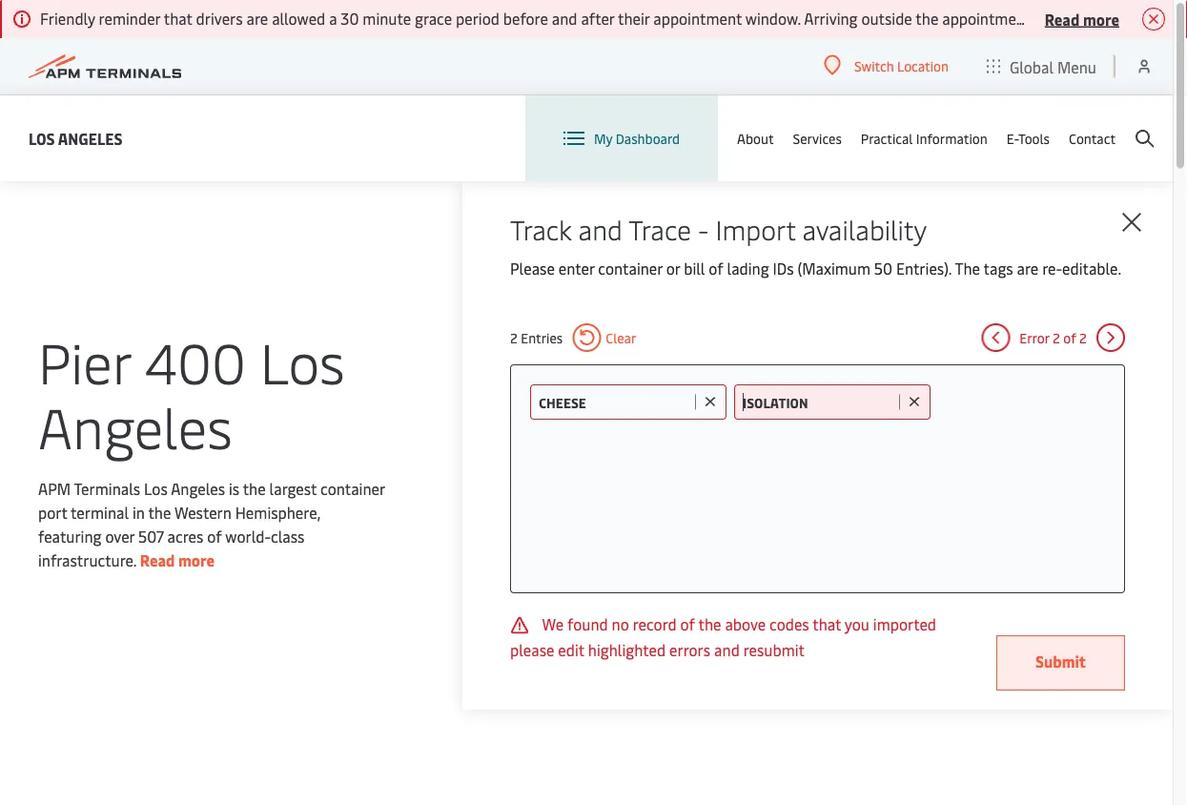Task type: vqa. For each thing, say whether or not it's contained in the screenshot.
first weekend from the left
no



Task type: describe. For each thing, give the bounding box(es) containing it.
western
[[175, 502, 232, 523]]

entries
[[521, 329, 563, 347]]

infrastructure.
[[38, 550, 137, 571]]

1 horizontal spatial container
[[599, 258, 663, 279]]

highlighted
[[588, 639, 666, 660]]

availability
[[803, 210, 927, 247]]

enter
[[559, 258, 595, 279]]

is
[[229, 479, 240, 499]]

edit
[[558, 639, 585, 660]]

los angeles
[[29, 128, 123, 148]]

submit button
[[997, 635, 1126, 691]]

los angeles link
[[29, 126, 123, 150]]

global menu
[[1010, 56, 1097, 77]]

more for the read more button
[[1084, 8, 1120, 29]]

1 entered id text field from the left
[[539, 393, 691, 411]]

hemisphere,
[[235, 502, 321, 523]]

clear button
[[573, 323, 637, 352]]

class
[[271, 526, 305, 547]]

codes
[[770, 614, 810, 635]]

2 entries
[[510, 329, 563, 347]]

close alert image
[[1143, 8, 1166, 31]]

ids
[[773, 258, 794, 279]]

found
[[568, 614, 608, 635]]

and inside "we found no record of the above codes that you imported please edit highlighted errors and resubmit"
[[715, 639, 740, 660]]

switch location
[[855, 56, 949, 74]]

no
[[612, 614, 630, 635]]

are
[[1018, 258, 1039, 279]]

the for the
[[243, 479, 266, 499]]

view next error image
[[1097, 323, 1126, 352]]

services
[[793, 129, 842, 147]]

track
[[510, 210, 572, 247]]

lading
[[728, 258, 770, 279]]

world-
[[226, 526, 271, 547]]

0 vertical spatial angeles
[[58, 128, 123, 148]]

read more link
[[140, 550, 215, 571]]

tags
[[984, 258, 1014, 279]]

that
[[813, 614, 842, 635]]

services button
[[793, 95, 842, 181]]

read for read more link
[[140, 550, 175, 571]]

error
[[1020, 329, 1050, 347]]

container inside apm terminals los angeles is the largest container port terminal in the western hemisphere, featuring over 507 acres of world-class infrastructure.
[[321, 479, 385, 499]]

la secondary image
[[36, 486, 370, 772]]

my dashboard button
[[564, 95, 680, 181]]

3 2 from the left
[[1080, 329, 1088, 347]]

0 horizontal spatial and
[[579, 210, 623, 247]]

over
[[105, 526, 135, 547]]

global menu button
[[968, 38, 1116, 95]]

imported
[[874, 614, 937, 635]]

angeles for terminals
[[171, 479, 225, 499]]

bill
[[684, 258, 706, 279]]

information
[[917, 129, 988, 147]]

my
[[594, 129, 613, 147]]

about
[[738, 129, 774, 147]]

please
[[510, 258, 555, 279]]

re-
[[1043, 258, 1063, 279]]

submit
[[1036, 651, 1087, 672]]

2 entered id text field from the left
[[743, 393, 895, 411]]

read more button
[[1046, 7, 1120, 31]]

resubmit
[[744, 639, 805, 660]]

my dashboard
[[594, 129, 680, 147]]

the for please
[[699, 614, 722, 635]]

los for apm terminals los angeles is the largest container port terminal in the western hemisphere, featuring over 507 acres of world-class infrastructure.
[[144, 479, 168, 499]]

e-tools
[[1007, 129, 1051, 147]]

of right bill on the right top of the page
[[709, 258, 724, 279]]

record
[[633, 614, 677, 635]]

terminals
[[74, 479, 140, 499]]

angeles for 400
[[38, 388, 233, 463]]

port
[[38, 502, 67, 523]]

editable.
[[1063, 258, 1122, 279]]

contact
[[1070, 129, 1116, 147]]



Task type: locate. For each thing, give the bounding box(es) containing it.
2 left entries
[[510, 329, 518, 347]]

1 2 from the left
[[510, 329, 518, 347]]

los inside "pier 400 los angeles"
[[260, 323, 345, 398]]

0 horizontal spatial entered id text field
[[539, 393, 691, 411]]

practical
[[861, 129, 914, 147]]

400
[[145, 323, 246, 398]]

read
[[1046, 8, 1080, 29], [140, 550, 175, 571]]

1 vertical spatial read
[[140, 550, 175, 571]]

practical information
[[861, 129, 988, 147]]

1 horizontal spatial read more
[[1046, 8, 1120, 29]]

error 2 of 2
[[1020, 329, 1088, 347]]

terminal
[[71, 502, 129, 523]]

e-
[[1007, 129, 1019, 147]]

0 horizontal spatial the
[[148, 502, 171, 523]]

2
[[510, 329, 518, 347], [1053, 329, 1061, 347], [1080, 329, 1088, 347]]

about button
[[738, 95, 774, 181]]

1 vertical spatial read more
[[140, 550, 215, 571]]

trace
[[629, 210, 692, 247]]

0 vertical spatial los
[[29, 128, 55, 148]]

above
[[726, 614, 766, 635]]

track and trace - import availability
[[510, 210, 927, 247]]

the right in
[[148, 502, 171, 523]]

2 vertical spatial angeles
[[171, 479, 225, 499]]

0 horizontal spatial more
[[178, 550, 215, 571]]

pier
[[38, 323, 131, 398]]

1 vertical spatial and
[[715, 639, 740, 660]]

0 vertical spatial and
[[579, 210, 623, 247]]

more for read more link
[[178, 550, 215, 571]]

dashboard
[[616, 129, 680, 147]]

the right is
[[243, 479, 266, 499]]

apm
[[38, 479, 71, 499]]

angeles
[[58, 128, 123, 148], [38, 388, 233, 463], [171, 479, 225, 499]]

los inside apm terminals los angeles is the largest container port terminal in the western hemisphere, featuring over 507 acres of world-class infrastructure.
[[144, 479, 168, 499]]

2 vertical spatial the
[[699, 614, 722, 635]]

read more for read more link
[[140, 550, 215, 571]]

read more up menu
[[1046, 8, 1120, 29]]

2 horizontal spatial the
[[699, 614, 722, 635]]

container left or
[[599, 258, 663, 279]]

read more
[[1046, 8, 1120, 29], [140, 550, 215, 571]]

featuring
[[38, 526, 102, 547]]

0 horizontal spatial 2
[[510, 329, 518, 347]]

apm terminals los angeles is the largest container port terminal in the western hemisphere, featuring over 507 acres of world-class infrastructure.
[[38, 479, 385, 571]]

acres
[[168, 526, 204, 547]]

0 horizontal spatial read
[[140, 550, 175, 571]]

pier 400 los angeles
[[38, 323, 345, 463]]

more down acres
[[178, 550, 215, 571]]

read inside button
[[1046, 8, 1080, 29]]

1 horizontal spatial 2
[[1053, 329, 1061, 347]]

e-tools button
[[1007, 95, 1051, 181]]

switch location button
[[824, 55, 949, 76]]

1 horizontal spatial read
[[1046, 8, 1080, 29]]

0 vertical spatial more
[[1084, 8, 1120, 29]]

0 vertical spatial read more
[[1046, 8, 1120, 29]]

read more down acres
[[140, 550, 215, 571]]

Entered ID text field
[[539, 393, 691, 411], [743, 393, 895, 411]]

of inside "we found no record of the above codes that you imported please edit highlighted errors and resubmit"
[[681, 614, 696, 635]]

angeles inside "pier 400 los angeles"
[[38, 388, 233, 463]]

2 horizontal spatial 2
[[1080, 329, 1088, 347]]

view previous error image
[[982, 323, 1011, 352]]

2 2 from the left
[[1053, 329, 1061, 347]]

(maximum
[[798, 258, 871, 279]]

0 vertical spatial read
[[1046, 8, 1080, 29]]

import
[[716, 210, 796, 247]]

read more for the read more button
[[1046, 8, 1120, 29]]

1 horizontal spatial and
[[715, 639, 740, 660]]

more inside button
[[1084, 8, 1120, 29]]

2 left view next error "icon"
[[1080, 329, 1088, 347]]

angeles inside apm terminals los angeles is the largest container port terminal in the western hemisphere, featuring over 507 acres of world-class infrastructure.
[[171, 479, 225, 499]]

largest
[[270, 479, 317, 499]]

the inside "we found no record of the above codes that you imported please edit highlighted errors and resubmit"
[[699, 614, 722, 635]]

of inside apm terminals los angeles is the largest container port terminal in the western hemisphere, featuring over 507 acres of world-class infrastructure.
[[207, 526, 222, 547]]

of
[[709, 258, 724, 279], [1064, 329, 1077, 347], [207, 526, 222, 547], [681, 614, 696, 635]]

switch
[[855, 56, 895, 74]]

or
[[667, 258, 681, 279]]

0 vertical spatial the
[[243, 479, 266, 499]]

location
[[898, 56, 949, 74]]

and
[[579, 210, 623, 247], [715, 639, 740, 660]]

the
[[243, 479, 266, 499], [148, 502, 171, 523], [699, 614, 722, 635]]

container right the largest
[[321, 479, 385, 499]]

read for the read more button
[[1046, 8, 1080, 29]]

2 right error
[[1053, 329, 1061, 347]]

los for pier 400 los angeles
[[260, 323, 345, 398]]

read down 507
[[140, 550, 175, 571]]

50
[[875, 258, 893, 279]]

in
[[133, 502, 145, 523]]

tools
[[1019, 129, 1051, 147]]

0 horizontal spatial container
[[321, 479, 385, 499]]

practical information button
[[861, 95, 988, 181]]

1 horizontal spatial entered id text field
[[743, 393, 895, 411]]

read up global menu at the top
[[1046, 8, 1080, 29]]

menu
[[1058, 56, 1097, 77]]

and up enter
[[579, 210, 623, 247]]

more left close alert image
[[1084, 8, 1120, 29]]

of up "errors"
[[681, 614, 696, 635]]

0 horizontal spatial los
[[29, 128, 55, 148]]

1 vertical spatial the
[[148, 502, 171, 523]]

-
[[698, 210, 709, 247]]

507
[[138, 526, 164, 547]]

2 horizontal spatial los
[[260, 323, 345, 398]]

2 vertical spatial los
[[144, 479, 168, 499]]

1 vertical spatial los
[[260, 323, 345, 398]]

we found no record of the above codes that you imported please edit highlighted errors and resubmit
[[510, 614, 937, 660]]

global
[[1010, 56, 1054, 77]]

please enter container or bill of lading ids (maximum 50 entries). the tags are re-editable.
[[510, 258, 1122, 279]]

1 vertical spatial angeles
[[38, 388, 233, 463]]

1 horizontal spatial los
[[144, 479, 168, 499]]

you
[[845, 614, 870, 635]]

and down above
[[715, 639, 740, 660]]

los
[[29, 128, 55, 148], [260, 323, 345, 398], [144, 479, 168, 499]]

container
[[599, 258, 663, 279], [321, 479, 385, 499]]

the
[[956, 258, 981, 279]]

1 vertical spatial container
[[321, 479, 385, 499]]

of right error
[[1064, 329, 1077, 347]]

1 vertical spatial more
[[178, 550, 215, 571]]

1 horizontal spatial more
[[1084, 8, 1120, 29]]

0 horizontal spatial read more
[[140, 550, 215, 571]]

1 horizontal spatial the
[[243, 479, 266, 499]]

please
[[510, 639, 555, 660]]

contact button
[[1070, 95, 1116, 181]]

clear
[[606, 329, 637, 347]]

we
[[543, 614, 564, 635]]

errors
[[670, 639, 711, 660]]

0 vertical spatial container
[[599, 258, 663, 279]]

entries).
[[897, 258, 952, 279]]

of down western
[[207, 526, 222, 547]]

more
[[1084, 8, 1120, 29], [178, 550, 215, 571]]

the up "errors"
[[699, 614, 722, 635]]



